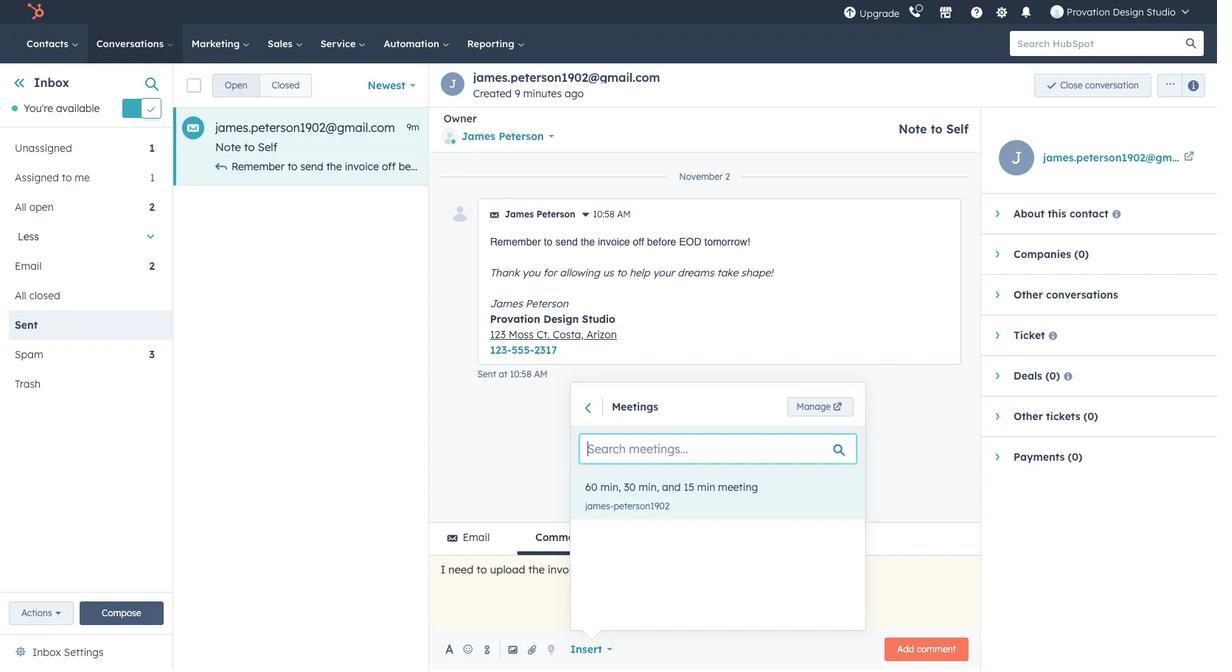 Task type: vqa. For each thing, say whether or not it's contained in the screenshot.
the left Moss
yes



Task type: describe. For each thing, give the bounding box(es) containing it.
at
[[499, 369, 508, 380]]

60 min, 30 min, and 15 min meeting james-peterson1902
[[586, 481, 758, 512]]

1 vertical spatial for
[[543, 266, 557, 280]]

note inside email from james.peterson1902@gmail.com with subject note to self row
[[215, 140, 241, 154]]

this inside dropdown button
[[1048, 207, 1067, 221]]

spam
[[15, 348, 43, 362]]

nov
[[747, 391, 764, 402]]

close conversation button
[[1035, 73, 1152, 97]]

design inside james peterson provation design studio 123 moss ct. costa, arizon 123-555-2317
[[544, 313, 579, 326]]

Open button
[[212, 73, 260, 97]]

more info image
[[581, 211, 590, 220]]

10:58 am
[[593, 209, 631, 220]]

conversations
[[96, 38, 167, 49]]

0 vertical spatial email
[[15, 260, 42, 273]]

provation design studio
[[1067, 6, 1176, 18]]

minutes
[[524, 87, 562, 100]]

2,
[[766, 391, 773, 402]]

before for remember to send the invoice off before eod tomorrow!
[[647, 236, 677, 248]]

(0) for deals (0)
[[1046, 369, 1061, 383]]

1 vertical spatial dreams
[[678, 266, 714, 280]]

you're
[[24, 102, 53, 115]]

on
[[734, 391, 744, 402]]

me
[[75, 171, 90, 185]]

comment button
[[517, 523, 603, 555]]

ct. inside james peterson provation design studio 123 moss ct. costa, arizon 123-555-2317
[[537, 328, 550, 341]]

allowing inside email from james.peterson1902@gmail.com with subject note to self row
[[581, 160, 621, 173]]

self inside row
[[258, 140, 278, 154]]

upgrade
[[860, 7, 900, 19]]

email from james.peterson1902@gmail.com with subject note to self row
[[173, 108, 1191, 186]]

companies (0)
[[1014, 248, 1089, 261]]

november 2
[[679, 171, 730, 182]]

companies (0) button
[[982, 235, 1203, 274]]

moss inside email from james.peterson1902@gmail.com with subject note to self row
[[1017, 160, 1042, 173]]

1 for assigned to me
[[150, 171, 155, 185]]

james peterson image
[[1051, 5, 1064, 18]]

owner
[[444, 112, 477, 125]]

automation
[[384, 38, 442, 49]]

send for remember to send the invoice off before eod tomorrow!
[[556, 236, 578, 248]]

inbox for inbox
[[34, 75, 69, 90]]

payments (0)
[[1014, 451, 1083, 464]]

james peterson inside james peterson popup button
[[462, 130, 544, 143]]

0 horizontal spatial 10:58
[[510, 369, 532, 380]]

invoice for remember to send the invoice off before eod tomorrow!  thank you for allowing us to help your dreams take shape!  james peterson provation design studio 123 moss ct. costa, arizon 123-555-2317
[[345, 160, 379, 173]]

tomorrow! for remember to send the invoice off before eod tomorrow!
[[705, 236, 751, 248]]

caret image inside deals (0) dropdown button
[[996, 372, 1000, 381]]

conversations
[[1047, 288, 1119, 302]]

provation inside popup button
[[1067, 6, 1111, 18]]

1 horizontal spatial note to self
[[899, 122, 969, 136]]

for inside email from james.peterson1902@gmail.com with subject note to self row
[[564, 160, 578, 173]]

off for remember to send the invoice off before eod tomorrow!
[[633, 236, 644, 248]]

2 group from the left
[[1152, 73, 1206, 97]]

add comment group
[[885, 638, 969, 662]]

studio inside popup button
[[1147, 6, 1176, 18]]

other tickets (0) button
[[982, 397, 1203, 437]]

other conversations button
[[982, 275, 1203, 315]]

inbox for inbox settings
[[32, 646, 61, 659]]

1 vertical spatial this
[[640, 391, 655, 402]]

123 inside james peterson provation design studio 123 moss ct. costa, arizon 123-555-2317
[[490, 328, 506, 341]]

send for remember to send the invoice off before eod tomorrow!  thank you for allowing us to help your dreams take shape!  james peterson provation design studio 123 moss ct. costa, arizon 123-555-2317
[[300, 160, 324, 173]]

all closed button
[[9, 281, 155, 311]]

0 horizontal spatial am
[[534, 369, 548, 380]]

other conversations
[[1014, 288, 1119, 302]]

notifications image
[[1020, 7, 1033, 20]]

james.peterson1902@gmail.com inside row
[[215, 120, 395, 135]]

settings link
[[993, 4, 1011, 20]]

60
[[586, 481, 598, 494]]

off for remember to send the invoice off before eod tomorrow!  thank you for allowing us to help your dreams take shape!  james peterson provation design studio 123 moss ct. costa, arizon 123-555-2317
[[382, 160, 396, 173]]

comment
[[917, 644, 957, 655]]

2 vertical spatial am
[[822, 391, 836, 402]]

min
[[697, 481, 716, 494]]

close
[[1061, 79, 1083, 90]]

you inside email from james.peterson1902@gmail.com with subject note to self row
[[543, 160, 561, 173]]

meetings
[[612, 400, 659, 414]]

marketing
[[192, 38, 243, 49]]

james inside row
[[797, 160, 829, 173]]

payments
[[1014, 451, 1065, 464]]

15
[[684, 481, 695, 494]]

about
[[1014, 207, 1045, 221]]

123 inside email from james.peterson1902@gmail.com with subject note to self row
[[998, 160, 1014, 173]]

payments (0) button
[[982, 437, 1203, 477]]

search button
[[1179, 31, 1204, 56]]

hubspot image
[[27, 3, 44, 21]]

contacts
[[27, 38, 71, 49]]

1 vertical spatial take
[[717, 266, 739, 280]]

manage
[[797, 401, 831, 412]]

provation inside james peterson provation design studio 123 moss ct. costa, arizon 123-555-2317
[[490, 313, 541, 326]]

search image
[[1187, 38, 1197, 49]]

other for other conversations
[[1014, 288, 1043, 302]]

studio inside email from james.peterson1902@gmail.com with subject note to self row
[[964, 160, 995, 173]]

reporting
[[467, 38, 517, 49]]

none field containing 60 min, 30 min, and 15 min meeting
[[571, 426, 866, 520]]

the for remember to send the invoice off before eod tomorrow!
[[581, 236, 595, 248]]

help image
[[971, 7, 984, 20]]

123-555-2317 link
[[490, 344, 557, 357]]

invoice for remember to send the invoice off before eod tomorrow!
[[598, 236, 630, 248]]

caret image for the about this contact dropdown button
[[996, 209, 1000, 218]]

inbox settings link
[[32, 644, 104, 662]]

notifications button
[[1014, 0, 1039, 24]]

dreams inside email from james.peterson1902@gmail.com with subject note to self row
[[698, 160, 735, 173]]

eod for remember to send the invoice off before eod tomorrow!
[[679, 236, 702, 248]]

actions button
[[9, 602, 73, 625]]

you're available image
[[12, 106, 18, 111]]

1 vertical spatial shape!
[[741, 266, 773, 280]]

caret image for other tickets (0) dropdown button
[[996, 412, 1000, 421]]

1 vertical spatial allowing
[[560, 266, 600, 280]]

need
[[449, 563, 474, 577]]

email inside button
[[463, 531, 490, 544]]

make
[[707, 563, 735, 577]]

you're available
[[24, 102, 100, 115]]

james inside james peterson provation design studio 123 moss ct. costa, arizon 123-555-2317
[[490, 297, 523, 310]]

2 vertical spatial james.peterson1902@gmail.com
[[1044, 151, 1210, 164]]

assigned to me
[[15, 171, 90, 185]]

ago
[[565, 87, 584, 100]]

open
[[29, 201, 54, 214]]

1 horizontal spatial 10:58
[[593, 209, 615, 220]]

deals
[[1014, 369, 1043, 383]]

close conversation
[[1061, 79, 1139, 90]]

compose button
[[79, 602, 164, 625]]

companies
[[1014, 248, 1072, 261]]

caret image for ticket dropdown button
[[996, 331, 1000, 340]]

i need to upload the invoice to hubspot, that would make this a lot easier
[[441, 563, 816, 577]]

less
[[18, 230, 39, 244]]

you reassigned this thread to yourself on nov 2, 2023 10:58 am
[[574, 391, 836, 402]]

note to self heading
[[899, 122, 969, 136]]

1 horizontal spatial this
[[738, 563, 756, 577]]

2 for email
[[149, 260, 155, 273]]

add comment
[[898, 644, 957, 655]]

hubspot,
[[600, 563, 646, 577]]

remember for remember to send the invoice off before eod tomorrow!
[[490, 236, 541, 248]]

conversation
[[1086, 79, 1139, 90]]

123- inside james peterson provation design studio 123 moss ct. costa, arizon 123-555-2317
[[490, 344, 512, 357]]

caret image for companies (0) dropdown button
[[996, 250, 1000, 259]]

Search meetings... search field
[[580, 434, 857, 464]]

sent button
[[9, 311, 155, 340]]

peterson inside james peterson provation design studio 123 moss ct. costa, arizon 123-555-2317
[[526, 297, 568, 310]]

before for remember to send the invoice off before eod tomorrow!  thank you for allowing us to help your dreams take shape!  james peterson provation design studio 123 moss ct. costa, arizon 123-555-2317
[[399, 160, 430, 173]]

deals (0)
[[1014, 369, 1061, 383]]

30
[[624, 481, 636, 494]]

(0) for payments (0)
[[1068, 451, 1083, 464]]

1 vertical spatial your
[[653, 266, 675, 280]]

0 vertical spatial 2
[[726, 171, 730, 182]]

closed
[[29, 289, 60, 303]]

upload
[[490, 563, 526, 577]]

easier
[[785, 563, 816, 577]]

remember to send the invoice off before eod tomorrow!
[[490, 236, 751, 248]]

1 min, from the left
[[601, 481, 621, 494]]

sent at 10:58 am
[[478, 369, 548, 380]]

meeting
[[718, 481, 758, 494]]

james-
[[586, 501, 614, 512]]

0 vertical spatial am
[[617, 209, 631, 220]]

Closed button
[[259, 73, 312, 97]]

sent for sent at 10:58 am
[[478, 369, 496, 380]]



Task type: locate. For each thing, give the bounding box(es) containing it.
1 horizontal spatial you
[[543, 160, 561, 173]]

hubspot link
[[18, 3, 55, 21]]

123- up at
[[490, 344, 512, 357]]

2 for all open
[[149, 201, 155, 214]]

0 vertical spatial thank
[[511, 160, 540, 173]]

0 vertical spatial 123-
[[1128, 160, 1148, 173]]

before down 9m
[[399, 160, 430, 173]]

0 vertical spatial ct.
[[1045, 160, 1058, 173]]

1 caret image from the top
[[996, 209, 1000, 218]]

ticket
[[1014, 329, 1045, 342]]

0 horizontal spatial design
[[544, 313, 579, 326]]

123- up the about this contact dropdown button
[[1128, 160, 1148, 173]]

1 vertical spatial thank
[[490, 266, 520, 280]]

1 vertical spatial off
[[633, 236, 644, 248]]

0 horizontal spatial studio
[[582, 313, 616, 326]]

costa, inside james peterson provation design studio 123 moss ct. costa, arizon 123-555-2317
[[553, 328, 584, 341]]

am right 2023
[[822, 391, 836, 402]]

1 horizontal spatial before
[[647, 236, 677, 248]]

sales link
[[259, 24, 312, 63]]

1 horizontal spatial 555-
[[1148, 160, 1170, 173]]

am up remember to send the invoice off before eod tomorrow! on the top of the page
[[617, 209, 631, 220]]

i
[[441, 563, 446, 577]]

all inside button
[[15, 289, 26, 303]]

about this contact button
[[982, 194, 1203, 234]]

ct. inside email from james.peterson1902@gmail.com with subject note to self row
[[1045, 160, 1058, 173]]

0 horizontal spatial provation
[[490, 313, 541, 326]]

costa, inside email from james.peterson1902@gmail.com with subject note to self row
[[1061, 160, 1092, 173]]

0 horizontal spatial 123-
[[490, 344, 512, 357]]

1 horizontal spatial us
[[623, 160, 634, 173]]

arizon inside james peterson provation design studio 123 moss ct. costa, arizon 123-555-2317
[[587, 328, 617, 341]]

marketing link
[[183, 24, 259, 63]]

caret image inside companies (0) dropdown button
[[996, 250, 1000, 259]]

costa, up 123-555-2317 link
[[553, 328, 584, 341]]

james peterson
[[462, 130, 544, 143], [505, 209, 576, 220]]

actions
[[21, 608, 52, 619]]

send
[[300, 160, 324, 173], [556, 236, 578, 248]]

0 vertical spatial note to self
[[899, 122, 969, 136]]

caret image
[[996, 209, 1000, 218], [996, 250, 1000, 259], [996, 331, 1000, 340], [996, 412, 1000, 421]]

thank inside email from james.peterson1902@gmail.com with subject note to self row
[[511, 160, 540, 173]]

off
[[382, 160, 396, 173], [633, 236, 644, 248]]

caret image left other tickets (0)
[[996, 412, 1000, 421]]

123-
[[1128, 160, 1148, 173], [490, 344, 512, 357]]

1 horizontal spatial tomorrow!
[[705, 236, 751, 248]]

0 vertical spatial arizon
[[1095, 160, 1125, 173]]

all left the open
[[15, 201, 26, 214]]

tomorrow! down november 2
[[705, 236, 751, 248]]

trash
[[15, 378, 41, 391]]

email
[[15, 260, 42, 273], [463, 531, 490, 544]]

10:58 right 2023
[[798, 391, 820, 402]]

2 vertical spatial the
[[529, 563, 545, 577]]

caret image left about
[[996, 209, 1000, 218]]

1 vertical spatial other
[[1014, 410, 1043, 423]]

design up search hubspot search field
[[1113, 6, 1144, 18]]

60 min, 30 min, and 15 min meeting button
[[571, 473, 866, 502]]

1 vertical spatial james peterson
[[505, 209, 576, 220]]

1 horizontal spatial 123
[[998, 160, 1014, 173]]

sent
[[15, 319, 38, 332], [478, 369, 496, 380]]

lot
[[769, 563, 782, 577]]

2023
[[776, 391, 796, 402]]

555- inside james peterson provation design studio 123 moss ct. costa, arizon 123-555-2317
[[512, 344, 534, 357]]

1 vertical spatial 1
[[150, 171, 155, 185]]

1 vertical spatial you
[[523, 266, 540, 280]]

caret image left other conversations
[[996, 291, 1000, 299]]

1 horizontal spatial self
[[947, 122, 969, 136]]

2 vertical spatial provation
[[490, 313, 541, 326]]

all open
[[15, 201, 54, 214]]

1 group from the left
[[212, 73, 312, 97]]

studio down thank you for allowing us to help your dreams take shape!
[[582, 313, 616, 326]]

your inside email from james.peterson1902@gmail.com with subject note to self row
[[674, 160, 695, 173]]

remember for remember to send the invoice off before eod tomorrow!  thank you for allowing us to help your dreams take shape!  james peterson provation design studio 123 moss ct. costa, arizon 123-555-2317
[[232, 160, 285, 173]]

email up "need"
[[463, 531, 490, 544]]

1 vertical spatial note
[[215, 140, 241, 154]]

1 vertical spatial eod
[[679, 236, 702, 248]]

0 horizontal spatial min,
[[601, 481, 621, 494]]

None field
[[571, 426, 866, 520]]

take
[[738, 160, 759, 173], [717, 266, 739, 280]]

0 horizontal spatial 123
[[490, 328, 506, 341]]

for down the ago
[[564, 160, 578, 173]]

0 vertical spatial other
[[1014, 288, 1043, 302]]

sent inside button
[[15, 319, 38, 332]]

us down remember to send the invoice off before eod tomorrow! on the top of the page
[[603, 266, 614, 280]]

shape! inside email from james.peterson1902@gmail.com with subject note to self row
[[762, 160, 794, 173]]

1 horizontal spatial note
[[899, 122, 927, 136]]

caret image left companies
[[996, 250, 1000, 259]]

0 horizontal spatial ct.
[[537, 328, 550, 341]]

peterson inside popup button
[[499, 130, 544, 143]]

sent left at
[[478, 369, 496, 380]]

calling icon image
[[909, 6, 922, 19]]

menu
[[842, 0, 1200, 24]]

arizon up the about this contact dropdown button
[[1095, 160, 1125, 173]]

2 vertical spatial invoice
[[548, 563, 584, 577]]

caret image inside the about this contact dropdown button
[[996, 209, 1000, 218]]

us up 10:58 am
[[623, 160, 634, 173]]

2317
[[1170, 160, 1191, 173], [534, 344, 557, 357]]

about this contact
[[1014, 207, 1109, 221]]

group containing open
[[212, 73, 312, 97]]

0 vertical spatial 10:58
[[593, 209, 615, 220]]

1 other from the top
[[1014, 288, 1043, 302]]

arizon up "reassigned"
[[587, 328, 617, 341]]

and
[[662, 481, 681, 494]]

contact
[[1070, 207, 1109, 221]]

1 vertical spatial 10:58
[[510, 369, 532, 380]]

1 horizontal spatial 2317
[[1170, 160, 1191, 173]]

2 vertical spatial this
[[738, 563, 756, 577]]

1 horizontal spatial studio
[[964, 160, 995, 173]]

you up james peterson provation design studio 123 moss ct. costa, arizon 123-555-2317
[[523, 266, 540, 280]]

available
[[56, 102, 100, 115]]

would
[[673, 563, 704, 577]]

caret image
[[996, 291, 1000, 299], [996, 372, 1000, 381], [996, 453, 1000, 462]]

studio inside james peterson provation design studio 123 moss ct. costa, arizon 123-555-2317
[[582, 313, 616, 326]]

conversations link
[[88, 24, 183, 63]]

other inside dropdown button
[[1014, 410, 1043, 423]]

moss up 123-555-2317 link
[[509, 328, 534, 341]]

sent inside main content
[[478, 369, 496, 380]]

settings image
[[995, 6, 1009, 20]]

tomorrow! inside email from james.peterson1902@gmail.com with subject note to self row
[[458, 160, 508, 173]]

group down sales
[[212, 73, 312, 97]]

thank up james peterson provation design studio 123 moss ct. costa, arizon 123-555-2317
[[490, 266, 520, 280]]

2 horizontal spatial studio
[[1147, 6, 1176, 18]]

menu containing provation design studio
[[842, 0, 1200, 24]]

1 vertical spatial arizon
[[587, 328, 617, 341]]

settings
[[64, 646, 104, 659]]

1 vertical spatial provation
[[878, 160, 925, 173]]

1 horizontal spatial provation
[[878, 160, 925, 173]]

ct. up about this contact
[[1045, 160, 1058, 173]]

0 horizontal spatial sent
[[15, 319, 38, 332]]

contacts link
[[18, 24, 88, 63]]

1 horizontal spatial invoice
[[548, 563, 584, 577]]

inbox left settings
[[32, 646, 61, 659]]

comment
[[536, 531, 585, 544]]

you
[[574, 391, 590, 402]]

(0) for companies (0)
[[1075, 248, 1089, 261]]

reassigned
[[592, 391, 637, 402]]

provation up 123-555-2317 link
[[490, 313, 541, 326]]

2 vertical spatial caret image
[[996, 453, 1000, 462]]

inbox up you're available on the top left
[[34, 75, 69, 90]]

0 horizontal spatial us
[[603, 266, 614, 280]]

(0) right tickets
[[1084, 410, 1099, 423]]

james peterson provation design studio 123 moss ct. costa, arizon 123-555-2317
[[490, 297, 617, 357]]

0 vertical spatial 2317
[[1170, 160, 1191, 173]]

10:58 right the more info icon
[[593, 209, 615, 220]]

arizon
[[1095, 160, 1125, 173], [587, 328, 617, 341]]

1 horizontal spatial design
[[927, 160, 961, 173]]

other for other tickets (0)
[[1014, 410, 1043, 423]]

before
[[399, 160, 430, 173], [647, 236, 677, 248]]

provation down note to self heading
[[878, 160, 925, 173]]

yourself
[[698, 391, 732, 402]]

0 vertical spatial james.peterson1902@gmail.com
[[473, 70, 660, 85]]

caret image inside payments (0) dropdown button
[[996, 453, 1000, 462]]

0 horizontal spatial the
[[326, 160, 342, 173]]

caret image for other conversations
[[996, 291, 1000, 299]]

main content
[[173, 63, 1218, 670]]

am down 123-555-2317 link
[[534, 369, 548, 380]]

1 vertical spatial us
[[603, 266, 614, 280]]

0 horizontal spatial invoice
[[345, 160, 379, 173]]

tickets
[[1047, 410, 1081, 423]]

1 vertical spatial 2317
[[534, 344, 557, 357]]

2 horizontal spatial the
[[581, 236, 595, 248]]

group down search image
[[1152, 73, 1206, 97]]

reporting link
[[459, 24, 534, 63]]

moss up about
[[1017, 160, 1042, 173]]

newest button
[[358, 70, 425, 100]]

0 horizontal spatial remember
[[232, 160, 285, 173]]

0 horizontal spatial tomorrow!
[[458, 160, 508, 173]]

1 vertical spatial sent
[[478, 369, 496, 380]]

james peterson down created
[[462, 130, 544, 143]]

studio up search hubspot search field
[[1147, 6, 1176, 18]]

eod down november at the top right
[[679, 236, 702, 248]]

0 vertical spatial send
[[300, 160, 324, 173]]

2 horizontal spatial james.peterson1902@gmail.com
[[1044, 151, 1210, 164]]

marketplaces image
[[940, 7, 953, 20]]

service link
[[312, 24, 375, 63]]

min, right 30
[[639, 481, 659, 494]]

2 caret image from the top
[[996, 250, 1000, 259]]

2 caret image from the top
[[996, 372, 1000, 381]]

insert button
[[561, 635, 622, 664]]

help button
[[965, 0, 990, 24]]

allowing down remember to send the invoice off before eod tomorrow! on the top of the page
[[560, 266, 600, 280]]

other left tickets
[[1014, 410, 1043, 423]]

all left closed
[[15, 289, 26, 303]]

1 vertical spatial 123
[[490, 328, 506, 341]]

thank down james peterson popup button on the top of the page
[[511, 160, 540, 173]]

group
[[212, 73, 312, 97], [1152, 73, 1206, 97]]

moss
[[1017, 160, 1042, 173], [509, 328, 534, 341]]

1 horizontal spatial send
[[556, 236, 578, 248]]

costa, up contact
[[1061, 160, 1092, 173]]

2317 inside james peterson provation design studio 123 moss ct. costa, arizon 123-555-2317
[[534, 344, 557, 357]]

10:58 right at
[[510, 369, 532, 380]]

caret image inside other tickets (0) dropdown button
[[996, 412, 1000, 421]]

1 caret image from the top
[[996, 291, 1000, 299]]

0 horizontal spatial note to self
[[215, 140, 278, 154]]

unassigned
[[15, 142, 72, 155]]

james.peterson1902@gmail.com down closed "button"
[[215, 120, 395, 135]]

main content containing james.peterson1902@gmail.com
[[173, 63, 1218, 670]]

all closed
[[15, 289, 60, 303]]

1 horizontal spatial group
[[1152, 73, 1206, 97]]

take inside email from james.peterson1902@gmail.com with subject note to self row
[[738, 160, 759, 173]]

james.peterson1902@gmail.com link
[[1044, 149, 1210, 167]]

0 vertical spatial sent
[[15, 319, 38, 332]]

0 vertical spatial provation
[[1067, 6, 1111, 18]]

caret image inside ticket dropdown button
[[996, 331, 1000, 340]]

Search HubSpot search field
[[1010, 31, 1191, 56]]

other up ticket
[[1014, 288, 1043, 302]]

60 min, 30 min, and 15 min meeting list box
[[571, 473, 866, 520]]

min, left 30
[[601, 481, 621, 494]]

sales
[[268, 38, 296, 49]]

this left thread at the right of the page
[[640, 391, 655, 402]]

remember
[[232, 160, 285, 173], [490, 236, 541, 248]]

service
[[321, 38, 359, 49]]

help left november at the top right
[[650, 160, 671, 173]]

inbox settings
[[32, 646, 104, 659]]

design inside email from james.peterson1902@gmail.com with subject note to self row
[[927, 160, 961, 173]]

this
[[1048, 207, 1067, 221], [640, 391, 655, 402], [738, 563, 756, 577]]

1 vertical spatial caret image
[[996, 372, 1000, 381]]

2 horizontal spatial invoice
[[598, 236, 630, 248]]

peterson inside row
[[832, 160, 875, 173]]

(0) inside dropdown button
[[1084, 410, 1099, 423]]

4 caret image from the top
[[996, 412, 1000, 421]]

allowing
[[581, 160, 621, 173], [560, 266, 600, 280]]

trash button
[[9, 370, 155, 399]]

2 all from the top
[[15, 289, 26, 303]]

0 vertical spatial allowing
[[581, 160, 621, 173]]

ct.
[[1045, 160, 1058, 173], [537, 328, 550, 341]]

add
[[898, 644, 915, 655]]

caret image left payments
[[996, 453, 1000, 462]]

send inside email from james.peterson1902@gmail.com with subject note to self row
[[300, 160, 324, 173]]

1 horizontal spatial the
[[529, 563, 545, 577]]

design inside provation design studio popup button
[[1113, 6, 1144, 18]]

caret image for payments (0)
[[996, 453, 1000, 462]]

provation design studio button
[[1042, 0, 1198, 24]]

design up 123-555-2317 link
[[544, 313, 579, 326]]

a
[[759, 563, 766, 577]]

555- inside email from james.peterson1902@gmail.com with subject note to self row
[[1148, 160, 1170, 173]]

eod inside email from james.peterson1902@gmail.com with subject note to self row
[[433, 160, 455, 173]]

1 horizontal spatial eod
[[679, 236, 702, 248]]

peterson
[[499, 130, 544, 143], [832, 160, 875, 173], [537, 209, 576, 220], [526, 297, 568, 310]]

1 horizontal spatial for
[[564, 160, 578, 173]]

0 vertical spatial this
[[1048, 207, 1067, 221]]

design
[[1113, 6, 1144, 18], [927, 160, 961, 173], [544, 313, 579, 326]]

1
[[149, 142, 155, 155], [150, 171, 155, 185]]

arizon inside email from james.peterson1902@gmail.com with subject note to self row
[[1095, 160, 1125, 173]]

this right about
[[1048, 207, 1067, 221]]

studio down note to self heading
[[964, 160, 995, 173]]

tomorrow! for remember to send the invoice off before eod tomorrow!  thank you for allowing us to help your dreams take shape!  james peterson provation design studio 123 moss ct. costa, arizon 123-555-2317
[[458, 160, 508, 173]]

eod
[[433, 160, 455, 173], [679, 236, 702, 248]]

eod down owner
[[433, 160, 455, 173]]

2 horizontal spatial 10:58
[[798, 391, 820, 402]]

1 horizontal spatial min,
[[639, 481, 659, 494]]

automation link
[[375, 24, 459, 63]]

before up thank you for allowing us to help your dreams take shape!
[[647, 236, 677, 248]]

you down james peterson popup button on the top of the page
[[543, 160, 561, 173]]

2 min, from the left
[[639, 481, 659, 494]]

moss inside james peterson provation design studio 123 moss ct. costa, arizon 123-555-2317
[[509, 328, 534, 341]]

add comment button
[[885, 638, 969, 662]]

0 vertical spatial shape!
[[762, 160, 794, 173]]

off inside email from james.peterson1902@gmail.com with subject note to self row
[[382, 160, 396, 173]]

james inside popup button
[[462, 130, 496, 143]]

2 horizontal spatial am
[[822, 391, 836, 402]]

1 vertical spatial costa,
[[553, 328, 584, 341]]

1 vertical spatial studio
[[964, 160, 995, 173]]

eod for remember to send the invoice off before eod tomorrow!  thank you for allowing us to help your dreams take shape!  james peterson provation design studio 123 moss ct. costa, arizon 123-555-2317
[[433, 160, 455, 173]]

the inside email from james.peterson1902@gmail.com with subject note to self row
[[326, 160, 342, 173]]

to
[[931, 122, 943, 136], [244, 140, 255, 154], [288, 160, 298, 173], [637, 160, 647, 173], [62, 171, 72, 185], [544, 236, 553, 248], [617, 266, 627, 280], [687, 391, 696, 402], [477, 563, 487, 577], [587, 563, 597, 577]]

this left a
[[738, 563, 756, 577]]

caret image left ticket
[[996, 331, 1000, 340]]

allowing up 10:58 am
[[581, 160, 621, 173]]

1 horizontal spatial sent
[[478, 369, 496, 380]]

peterson1902
[[614, 501, 670, 512]]

caret image left the deals at the right bottom of the page
[[996, 372, 1000, 381]]

1 horizontal spatial remember
[[490, 236, 541, 248]]

0 horizontal spatial for
[[543, 266, 557, 280]]

(0) right companies
[[1075, 248, 1089, 261]]

0 vertical spatial tomorrow!
[[458, 160, 508, 173]]

0 horizontal spatial you
[[523, 266, 540, 280]]

james.peterson1902@gmail.com created 9 minutes ago
[[473, 70, 660, 100]]

james peterson button
[[441, 125, 554, 147]]

note to self inside email from james.peterson1902@gmail.com with subject note to self row
[[215, 140, 278, 154]]

email button
[[429, 523, 508, 555]]

marketplaces button
[[931, 0, 962, 24]]

help inside email from james.peterson1902@gmail.com with subject note to self row
[[650, 160, 671, 173]]

10:58
[[593, 209, 615, 220], [510, 369, 532, 380], [798, 391, 820, 402]]

1 vertical spatial 123-
[[490, 344, 512, 357]]

the for remember to send the invoice off before eod tomorrow!  thank you for allowing us to help your dreams take shape!  james peterson provation design studio 123 moss ct. costa, arizon 123-555-2317
[[326, 160, 342, 173]]

2 vertical spatial 10:58
[[798, 391, 820, 402]]

thank you for allowing us to help your dreams take shape!
[[490, 266, 773, 280]]

invoice inside email from james.peterson1902@gmail.com with subject note to self row
[[345, 160, 379, 173]]

1 horizontal spatial arizon
[[1095, 160, 1125, 173]]

provation
[[1067, 6, 1111, 18], [878, 160, 925, 173], [490, 313, 541, 326]]

1 all from the top
[[15, 201, 26, 214]]

123 up 123-555-2317 link
[[490, 328, 506, 341]]

sent up spam
[[15, 319, 38, 332]]

2317 inside email from james.peterson1902@gmail.com with subject note to self row
[[1170, 160, 1191, 173]]

sent for sent
[[15, 319, 38, 332]]

9m
[[407, 122, 420, 133]]

help down remember to send the invoice off before eod tomorrow! on the top of the page
[[630, 266, 650, 280]]

3
[[149, 348, 155, 362]]

compose
[[102, 608, 141, 619]]

ct. up 123-555-2317 link
[[537, 328, 550, 341]]

self
[[947, 122, 969, 136], [258, 140, 278, 154]]

0 vertical spatial self
[[947, 122, 969, 136]]

closed
[[272, 79, 300, 90]]

0 vertical spatial before
[[399, 160, 430, 173]]

remember inside email from james.peterson1902@gmail.com with subject note to self row
[[232, 160, 285, 173]]

email down less
[[15, 260, 42, 273]]

before inside email from james.peterson1902@gmail.com with subject note to self row
[[399, 160, 430, 173]]

all for all open
[[15, 201, 26, 214]]

123 up about
[[998, 160, 1014, 173]]

that
[[649, 563, 670, 577]]

0 vertical spatial costa,
[[1061, 160, 1092, 173]]

thank
[[511, 160, 540, 173], [490, 266, 520, 280]]

james.peterson1902@gmail.com up the ago
[[473, 70, 660, 85]]

1 vertical spatial all
[[15, 289, 26, 303]]

upgrade image
[[844, 6, 857, 20]]

1 for unassigned
[[149, 142, 155, 155]]

all for all closed
[[15, 289, 26, 303]]

0 vertical spatial off
[[382, 160, 396, 173]]

(0) right payments
[[1068, 451, 1083, 464]]

note to self
[[899, 122, 969, 136], [215, 140, 278, 154]]

(0) right the deals at the right bottom of the page
[[1046, 369, 1061, 383]]

other inside dropdown button
[[1014, 288, 1043, 302]]

james.peterson1902@gmail.com up the about this contact dropdown button
[[1044, 151, 1210, 164]]

thread
[[657, 391, 685, 402]]

us inside email from james.peterson1902@gmail.com with subject note to self row
[[623, 160, 634, 173]]

1 vertical spatial james.peterson1902@gmail.com
[[215, 120, 395, 135]]

0 horizontal spatial 555-
[[512, 344, 534, 357]]

3 caret image from the top
[[996, 453, 1000, 462]]

2 horizontal spatial design
[[1113, 6, 1144, 18]]

3 caret image from the top
[[996, 331, 1000, 340]]

caret image inside other conversations dropdown button
[[996, 291, 1000, 299]]

123- inside email from james.peterson1902@gmail.com with subject note to self row
[[1128, 160, 1148, 173]]

for up james peterson provation design studio 123 moss ct. costa, arizon 123-555-2317
[[543, 266, 557, 280]]

1 vertical spatial help
[[630, 266, 650, 280]]

tomorrow! down james peterson popup button on the top of the page
[[458, 160, 508, 173]]

1 vertical spatial the
[[581, 236, 595, 248]]

2 other from the top
[[1014, 410, 1043, 423]]

0 horizontal spatial 2317
[[534, 344, 557, 357]]

provation right james peterson icon
[[1067, 6, 1111, 18]]

design down note to self heading
[[927, 160, 961, 173]]

provation inside email from james.peterson1902@gmail.com with subject note to self row
[[878, 160, 925, 173]]

0 vertical spatial the
[[326, 160, 342, 173]]

james peterson left the more info icon
[[505, 209, 576, 220]]



